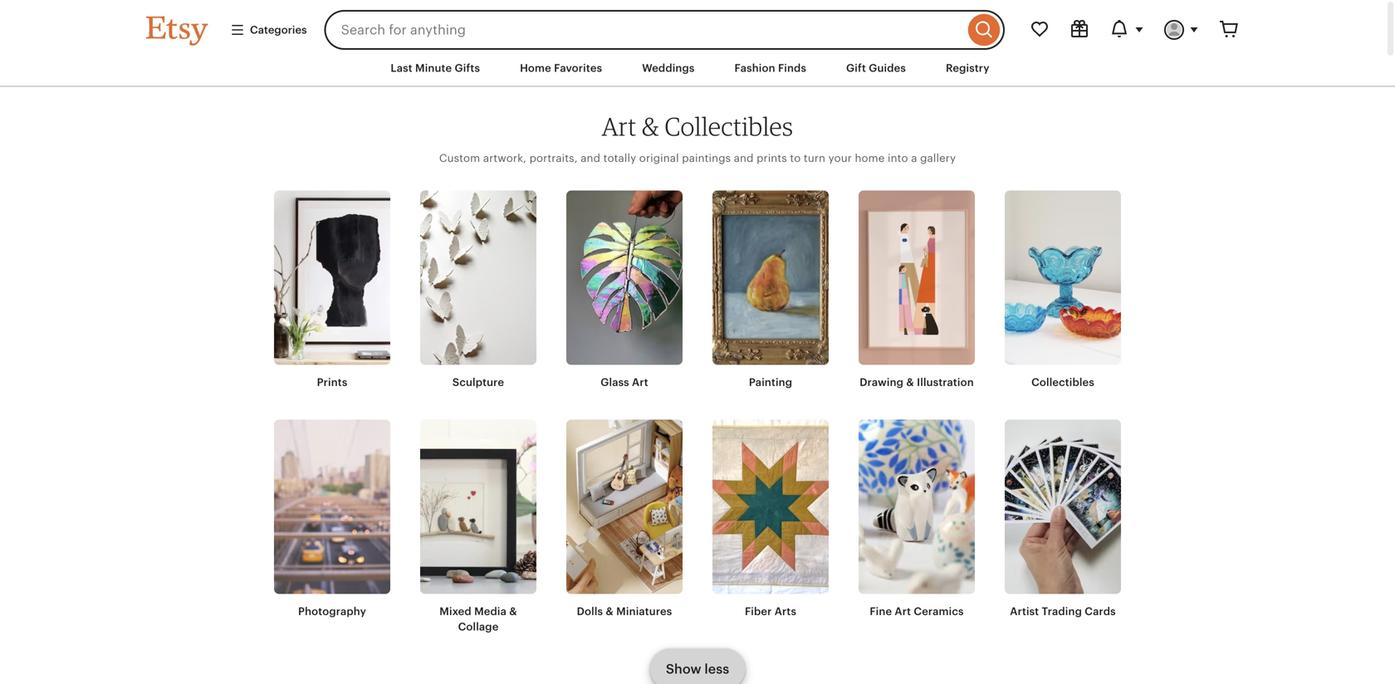 Task type: locate. For each thing, give the bounding box(es) containing it.
None search field
[[324, 10, 1005, 50]]

fiber
[[745, 606, 772, 618]]

turn
[[804, 152, 826, 164]]

and left totally
[[581, 152, 600, 164]]

& for art
[[642, 111, 659, 142]]

& right the media
[[509, 606, 517, 618]]

& up original
[[642, 111, 659, 142]]

and left prints
[[734, 152, 754, 164]]

glass art
[[601, 376, 648, 389]]

prints
[[317, 376, 348, 389]]

& for dolls
[[606, 606, 614, 618]]

gifts
[[455, 62, 480, 74]]

art for fine
[[895, 606, 911, 618]]

menu bar
[[116, 50, 1279, 87]]

collectibles link
[[1005, 191, 1121, 390]]

& right drawing
[[906, 376, 914, 389]]

totally
[[603, 152, 636, 164]]

guides
[[869, 62, 906, 74]]

miniatures
[[616, 606, 672, 618]]

show less
[[666, 662, 729, 677]]

your
[[829, 152, 852, 164]]

art right glass
[[632, 376, 648, 389]]

fine
[[870, 606, 892, 618]]

2 vertical spatial art
[[895, 606, 911, 618]]

1 vertical spatial art
[[632, 376, 648, 389]]

registry link
[[933, 53, 1002, 83]]

art for glass
[[632, 376, 648, 389]]

fine art ceramics
[[870, 606, 964, 618]]

weddings link
[[630, 53, 707, 83]]

to
[[790, 152, 801, 164]]

mixed
[[440, 606, 472, 618]]

Search for anything text field
[[324, 10, 964, 50]]

glass art link
[[566, 191, 683, 390]]

artist trading cards link
[[1005, 420, 1121, 619]]

none search field inside categories banner
[[324, 10, 1005, 50]]

0 horizontal spatial collectibles
[[665, 111, 793, 142]]

prints
[[757, 152, 787, 164]]

less
[[705, 662, 729, 677]]

& inside the mixed media & collage
[[509, 606, 517, 618]]

custom artwork, portraits, and totally original paintings and prints to turn your home into a gallery
[[439, 152, 956, 164]]

dolls
[[577, 606, 603, 618]]

portraits,
[[530, 152, 578, 164]]

paintings
[[682, 152, 731, 164]]

ceramics
[[914, 606, 964, 618]]

1 horizontal spatial collectibles
[[1032, 376, 1095, 389]]

drawing & illustration link
[[859, 191, 975, 390]]

categories banner
[[116, 0, 1279, 50]]

artwork,
[[483, 152, 527, 164]]

media
[[474, 606, 507, 618]]

art
[[602, 111, 637, 142], [632, 376, 648, 389], [895, 606, 911, 618]]

trading
[[1042, 606, 1082, 618]]

gallery
[[920, 152, 956, 164]]

collectibles
[[665, 111, 793, 142], [1032, 376, 1095, 389]]

categories button
[[218, 15, 319, 45]]

original
[[639, 152, 679, 164]]

art up totally
[[602, 111, 637, 142]]

& right dolls
[[606, 606, 614, 618]]

drawing & illustration
[[860, 376, 974, 389]]

categories
[[250, 24, 307, 36]]

dolls & miniatures link
[[566, 420, 683, 619]]

fashion
[[735, 62, 775, 74]]

prints link
[[274, 191, 390, 390]]

art right fine
[[895, 606, 911, 618]]

and
[[581, 152, 600, 164], [734, 152, 754, 164]]

artist trading cards
[[1010, 606, 1116, 618]]

gift guides
[[846, 62, 906, 74]]

1 vertical spatial collectibles
[[1032, 376, 1095, 389]]

1 horizontal spatial and
[[734, 152, 754, 164]]

0 horizontal spatial and
[[581, 152, 600, 164]]

&
[[642, 111, 659, 142], [906, 376, 914, 389], [509, 606, 517, 618], [606, 606, 614, 618]]

gift
[[846, 62, 866, 74]]

fashion finds
[[735, 62, 806, 74]]



Task type: vqa. For each thing, say whether or not it's contained in the screenshot.
guides
yes



Task type: describe. For each thing, give the bounding box(es) containing it.
home favorites link
[[507, 53, 615, 83]]

last
[[391, 62, 413, 74]]

artist
[[1010, 606, 1039, 618]]

gift guides link
[[834, 53, 919, 83]]

photography link
[[274, 420, 390, 619]]

sculpture link
[[420, 191, 537, 390]]

painting link
[[713, 191, 829, 390]]

show less button
[[651, 649, 744, 684]]

fine art ceramics link
[[859, 420, 975, 619]]

last minute gifts link
[[378, 53, 493, 83]]

finds
[[778, 62, 806, 74]]

dolls & miniatures
[[577, 606, 672, 618]]

drawing
[[860, 376, 904, 389]]

fiber arts link
[[713, 420, 829, 619]]

custom
[[439, 152, 480, 164]]

photography
[[298, 606, 366, 618]]

arts
[[775, 606, 797, 618]]

home favorites
[[520, 62, 602, 74]]

menu bar containing last minute gifts
[[116, 50, 1279, 87]]

cards
[[1085, 606, 1116, 618]]

mixed media & collage link
[[420, 420, 537, 635]]

2 and from the left
[[734, 152, 754, 164]]

home
[[520, 62, 551, 74]]

home
[[855, 152, 885, 164]]

mixed media & collage
[[440, 606, 517, 633]]

registry
[[946, 62, 990, 74]]

collage
[[458, 621, 499, 633]]

1 and from the left
[[581, 152, 600, 164]]

into
[[888, 152, 908, 164]]

a
[[911, 152, 917, 164]]

favorites
[[554, 62, 602, 74]]

last minute gifts
[[391, 62, 480, 74]]

0 vertical spatial collectibles
[[665, 111, 793, 142]]

minute
[[415, 62, 452, 74]]

sculpture
[[453, 376, 504, 389]]

art & collectibles
[[602, 111, 793, 142]]

show
[[666, 662, 701, 677]]

glass
[[601, 376, 629, 389]]

& for drawing
[[906, 376, 914, 389]]

weddings
[[642, 62, 695, 74]]

fashion finds link
[[722, 53, 819, 83]]

0 vertical spatial art
[[602, 111, 637, 142]]

illustration
[[917, 376, 974, 389]]

fiber arts
[[745, 606, 797, 618]]

painting
[[749, 376, 792, 389]]



